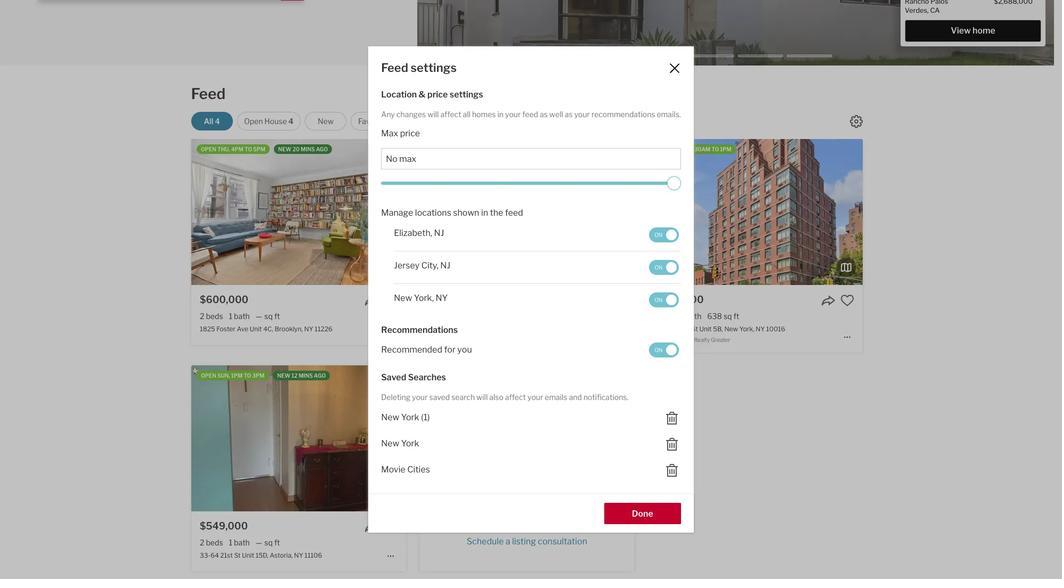 Task type: vqa. For each thing, say whether or not it's contained in the screenshot.
2nd Change from right
yes



Task type: locate. For each thing, give the bounding box(es) containing it.
recommended for you
[[381, 345, 472, 355]]

bath up ave
[[234, 312, 250, 321]]

1 bath up 21st in the left bottom of the page
[[229, 538, 250, 547]]

favorite updates
[[381, 494, 450, 504]]

tab list
[[38, 0, 304, 1]]

0 vertical spatial 1pm
[[720, 146, 732, 152]]

Price Change radio
[[402, 112, 463, 131]]

changes
[[397, 110, 426, 119]]

favorite button checkbox down jersey
[[384, 294, 398, 308]]

1 bed
[[656, 312, 675, 321]]

1 vertical spatial settings
[[450, 90, 483, 100]]

photo of 250 e 30th st unit 5b, new york, ny 10016 image
[[433, 139, 648, 285], [648, 139, 863, 285], [863, 139, 1062, 285]]

1 change from the left
[[429, 117, 456, 126]]

1 york from the top
[[401, 413, 419, 423]]

open sun, 1pm to 3pm
[[201, 373, 264, 379]]

0 vertical spatial favorite button image
[[840, 294, 854, 308]]

ago for $549,000
[[314, 373, 326, 379]]

1 vertical spatial favorite button checkbox
[[384, 520, 398, 534]]

unit inside the 250 e 30th st unit 5b, new york, ny 10016 keller williams realty greater
[[699, 325, 712, 333]]

nj down locations
[[434, 228, 444, 238]]

0 vertical spatial york
[[401, 413, 419, 423]]

schedule
[[467, 537, 504, 547]]

favorite button checkbox
[[384, 294, 398, 308], [384, 520, 398, 534]]

open for $809,000
[[429, 146, 445, 152]]

york
[[401, 413, 419, 423], [401, 439, 419, 449]]

new for $549,000
[[277, 373, 290, 379]]

& up 'changes'
[[419, 90, 426, 100]]

your left saved
[[412, 393, 428, 402]]

ny left 11106
[[294, 552, 303, 560]]

view
[[951, 26, 971, 36]]

1 favorite button checkbox from the top
[[384, 294, 398, 308]]

unit left '15d,'
[[242, 552, 254, 560]]

2 up 33-
[[200, 538, 204, 547]]

1 beds from the top
[[206, 312, 223, 321]]

— sq ft up '15d,'
[[256, 538, 280, 547]]

15d,
[[256, 552, 268, 560]]

3 photo of 250 e 30th st unit 5b, new york, ny 10016 image from the left
[[863, 139, 1062, 285]]

new for new york
[[381, 439, 399, 449]]

feed right the the
[[505, 208, 523, 218]]

you right are
[[479, 390, 494, 400]]

to for $600,000
[[245, 146, 252, 152]]

1 vertical spatial — sq ft
[[256, 538, 280, 547]]

recommended
[[381, 345, 442, 355]]

1 horizontal spatial in
[[498, 110, 504, 119]]

price
[[427, 90, 448, 100], [400, 129, 420, 139]]

greater
[[711, 337, 730, 343]]

new up movie at left
[[381, 439, 399, 449]]

ft up astoria,
[[274, 538, 280, 547]]

option group containing all
[[191, 112, 626, 131]]

price up price change option
[[427, 90, 448, 100]]

0 vertical spatial —
[[256, 312, 262, 321]]

sq for $600,000
[[264, 312, 273, 321]]

option group
[[191, 112, 626, 131]]

0 horizontal spatial york,
[[414, 293, 434, 303]]

& for sell
[[450, 509, 457, 519]]

photo of 33-64 21st st unit 15d, astoria, ny 11106 image
[[0, 366, 191, 512], [191, 366, 406, 512], [406, 366, 621, 512]]

0 horizontal spatial favorite button image
[[384, 520, 398, 534]]

to left "3pm"
[[244, 373, 251, 379]]

1pm right 11:30am
[[720, 146, 732, 152]]

will
[[428, 110, 439, 119], [477, 393, 488, 402]]

sq up '15d,'
[[264, 538, 273, 547]]

1 vertical spatial nj
[[440, 261, 450, 271]]

open left thu,
[[201, 146, 216, 152]]

favorite button checkbox
[[840, 294, 854, 308]]

0 horizontal spatial &
[[419, 90, 426, 100]]

and right fee
[[549, 509, 564, 519]]

ca
[[930, 7, 940, 15]]

Open House radio
[[237, 112, 301, 131]]

&
[[419, 90, 426, 100], [450, 509, 457, 519]]

1 — from the top
[[256, 312, 262, 321]]

1 horizontal spatial a
[[506, 537, 510, 547]]

0 vertical spatial mins
[[301, 146, 315, 152]]

favorite button image for $549,000
[[384, 520, 398, 534]]

nj
[[434, 228, 444, 238], [440, 261, 450, 271]]

1 left bed
[[656, 312, 660, 321]]

feed left well
[[522, 110, 538, 119]]

1 vertical spatial mins
[[299, 373, 313, 379]]

favorite
[[381, 494, 414, 504]]

in left the the
[[481, 208, 488, 218]]

deleting
[[381, 393, 411, 402]]

1825 foster ave unit 4c, brooklyn, ny 11226
[[200, 325, 333, 333]]

0 vertical spatial in
[[498, 110, 504, 119]]

ago
[[316, 146, 328, 152], [314, 373, 326, 379]]

0 vertical spatial listing
[[509, 509, 532, 519]]

new up new 20 mins ago
[[318, 117, 334, 126]]

well
[[549, 110, 563, 119]]

to for $549,000
[[244, 373, 251, 379]]

change inside 'option'
[[592, 117, 618, 126]]

0 vertical spatial &
[[419, 90, 426, 100]]

open for $795,000
[[658, 146, 673, 152]]

0 vertical spatial affect
[[440, 110, 461, 119]]

4
[[215, 117, 220, 126], [289, 117, 294, 126]]

1 vertical spatial a
[[506, 537, 510, 547]]

york for new york
[[401, 439, 419, 449]]

york left the (1)
[[401, 413, 419, 423]]

0 horizontal spatial a
[[488, 509, 493, 519]]

change inside option
[[429, 117, 456, 126]]

new left 20
[[278, 146, 291, 152]]

1 up foster on the left bottom of page
[[229, 312, 232, 321]]

1 vertical spatial feed
[[191, 85, 226, 103]]

a left 1%
[[488, 509, 493, 519]]

0 vertical spatial beds
[[206, 312, 223, 321]]

1 bath up ave
[[229, 312, 250, 321]]

1 vertical spatial affect
[[505, 393, 526, 402]]

favorites
[[358, 117, 390, 126]]

1 up 21st in the left bottom of the page
[[229, 538, 232, 547]]

bath up 30th
[[686, 312, 702, 321]]

4 right house
[[289, 117, 294, 126]]

bath
[[234, 312, 250, 321], [686, 312, 702, 321], [234, 538, 250, 547]]

photo of 1825 foster ave unit 4c, brooklyn, ny 11226 image
[[0, 139, 191, 285], [191, 139, 406, 285], [406, 139, 621, 285]]

and inside sell & buy for a 1% listing fee and save more for what's next.
[[549, 509, 564, 519]]

photo of 70-06 70th st #1, glendale, ny 11385 image
[[205, 139, 420, 285], [420, 139, 634, 285], [634, 139, 849, 285]]

a inside sell & buy for a 1% listing fee and save more for what's next.
[[488, 509, 493, 519]]

2 — sq ft from the top
[[256, 538, 280, 547]]

feed up 'location'
[[381, 61, 408, 75]]

1 2 from the top
[[200, 312, 204, 321]]

mins for $549,000
[[299, 373, 313, 379]]

in right 'homes'
[[498, 110, 504, 119]]

status change
[[567, 117, 618, 126]]

2 up 1825
[[200, 312, 204, 321]]

1 vertical spatial 2
[[200, 538, 204, 547]]

searches
[[408, 373, 446, 383]]

new 20 mins ago
[[278, 146, 328, 152]]

new york, ny
[[394, 293, 448, 303]]

0 horizontal spatial in
[[481, 208, 488, 218]]

open down 1825
[[201, 373, 216, 379]]

ago right 12
[[314, 373, 326, 379]]

to right 11:30am
[[712, 146, 719, 152]]

to left 2:30pm
[[482, 146, 490, 152]]

favorite button image
[[840, 294, 854, 308], [384, 520, 398, 534]]

ft up the 1825 foster ave unit 4c, brooklyn, ny 11226
[[274, 312, 280, 321]]

open house 4
[[244, 117, 294, 126]]

4c,
[[263, 325, 273, 333]]

1 horizontal spatial feed
[[381, 61, 408, 75]]

manage
[[381, 208, 413, 218]]

elizabeth, nj
[[394, 228, 444, 238]]

open sat, 12:30pm to 2:30pm
[[429, 146, 511, 152]]

0 horizontal spatial sun,
[[217, 373, 230, 379]]

70th
[[449, 325, 463, 333]]

the
[[490, 208, 503, 218]]

2 change from the left
[[592, 117, 618, 126]]

1 horizontal spatial st
[[465, 325, 471, 333]]

nj right city,
[[440, 261, 450, 271]]

0 horizontal spatial 4
[[215, 117, 220, 126]]

price down price
[[400, 129, 420, 139]]

keller
[[656, 337, 671, 343]]

location
[[381, 90, 417, 100]]

2 beds up 1825
[[200, 312, 223, 321]]

1 horizontal spatial and
[[569, 393, 582, 402]]

0 vertical spatial price
[[427, 90, 448, 100]]

bath for $795,000
[[686, 312, 702, 321]]

open left sat,
[[429, 146, 445, 152]]

york up movie cities
[[401, 439, 419, 449]]

2 beds from the top
[[206, 538, 223, 547]]

new
[[318, 117, 334, 126], [394, 293, 412, 303], [725, 325, 738, 333], [381, 413, 399, 423], [381, 439, 399, 449]]

1 horizontal spatial favorite button image
[[840, 294, 854, 308]]

feed up all
[[191, 85, 226, 103]]

& inside sell & buy for a 1% listing fee and save more for what's next.
[[450, 509, 457, 519]]

a down what's
[[506, 537, 510, 547]]

& right sell
[[450, 509, 457, 519]]

listing up what's
[[509, 509, 532, 519]]

1 vertical spatial you
[[479, 390, 494, 400]]

0 horizontal spatial feed
[[191, 85, 226, 103]]

2 horizontal spatial for
[[609, 509, 620, 519]]

feed
[[522, 110, 538, 119], [505, 208, 523, 218]]

1 vertical spatial and
[[549, 509, 564, 519]]

1 vertical spatial new
[[277, 373, 290, 379]]

new down jersey
[[394, 293, 412, 303]]

for down the 70th
[[444, 345, 456, 355]]

0 vertical spatial a
[[488, 509, 493, 519]]

2 favorite button checkbox from the top
[[384, 520, 398, 534]]

0 vertical spatial 2 beds
[[200, 312, 223, 321]]

Insights radio
[[467, 112, 510, 131]]

70-06 70th st #1, glendale, ny 11385
[[428, 325, 540, 333]]

0 horizontal spatial as
[[540, 110, 548, 119]]

more
[[586, 509, 607, 519]]

$809,000
[[428, 294, 476, 305]]

a
[[488, 509, 493, 519], [506, 537, 510, 547]]

— up the 1825 foster ave unit 4c, brooklyn, ny 11226
[[256, 312, 262, 321]]

4 right all
[[215, 117, 220, 126]]

1 photo of 70-06 70th st #1, glendale, ny 11385 image from the left
[[205, 139, 420, 285]]

0 vertical spatial sun,
[[674, 146, 687, 152]]

york,
[[414, 293, 434, 303], [740, 325, 754, 333]]

1 vertical spatial —
[[256, 538, 262, 547]]

listing
[[509, 509, 532, 519], [512, 537, 536, 547]]

change for status change
[[592, 117, 618, 126]]

1 vertical spatial 1pm
[[231, 373, 243, 379]]

feed settings
[[381, 61, 457, 75]]

— for $600,000
[[256, 312, 262, 321]]

1 vertical spatial york
[[401, 439, 419, 449]]

updates
[[416, 494, 450, 504]]

as right well
[[565, 110, 573, 119]]

2 2 beds from the top
[[200, 538, 223, 547]]

favorite button image for $795,000
[[840, 294, 854, 308]]

new down deleting
[[381, 413, 399, 423]]

for right more
[[609, 509, 620, 519]]

astoria,
[[270, 552, 293, 560]]

cities
[[407, 465, 430, 475]]

1
[[229, 312, 232, 321], [656, 312, 660, 321], [681, 312, 684, 321], [229, 538, 232, 547]]

11385
[[522, 325, 540, 333]]

1 bath for $549,000
[[229, 538, 250, 547]]

0 horizontal spatial change
[[429, 117, 456, 126]]

favorite button checkbox for $600,000
[[384, 294, 398, 308]]

2 beds up 64
[[200, 538, 223, 547]]

4pm
[[231, 146, 244, 152]]

3 photo of 1825 foster ave unit 4c, brooklyn, ny 11226 image from the left
[[406, 139, 621, 285]]

$600,000
[[200, 294, 248, 305]]

tab panel
[[38, 0, 304, 1]]

new for new york (1)
[[381, 413, 399, 423]]

as
[[540, 110, 548, 119], [565, 110, 573, 119]]

0 vertical spatial favorite button checkbox
[[384, 294, 398, 308]]

2 — from the top
[[256, 538, 262, 547]]

1 horizontal spatial price
[[427, 90, 448, 100]]

settings up all
[[450, 90, 483, 100]]

0 vertical spatial — sq ft
[[256, 312, 280, 321]]

1 vertical spatial ago
[[314, 373, 326, 379]]

1 up 30th
[[681, 312, 684, 321]]

0 horizontal spatial st
[[234, 552, 241, 560]]

unit up realty
[[699, 325, 712, 333]]

for right buy
[[475, 509, 487, 519]]

1 horizontal spatial change
[[592, 117, 618, 126]]

2 photo of 1825 foster ave unit 4c, brooklyn, ny 11226 image from the left
[[191, 139, 406, 285]]

1 photo of 1825 foster ave unit 4c, brooklyn, ny 11226 image from the left
[[0, 139, 191, 285]]

1 2 beds from the top
[[200, 312, 223, 321]]

3pm
[[252, 373, 264, 379]]

2 4 from the left
[[289, 117, 294, 126]]

change right price
[[429, 117, 456, 126]]

sun, left 11:30am
[[674, 146, 687, 152]]

1 horizontal spatial &
[[450, 509, 457, 519]]

will right price
[[428, 110, 439, 119]]

0 horizontal spatial price
[[400, 129, 420, 139]]

ny left "10016"
[[756, 325, 765, 333]]

view home link
[[905, 20, 1041, 42]]

search
[[451, 393, 475, 402]]

ny
[[436, 293, 448, 303], [304, 325, 313, 333], [511, 325, 520, 333], [756, 325, 765, 333], [294, 552, 303, 560]]

favorite button checkbox down favorite
[[384, 520, 398, 534]]

to for $795,000
[[712, 146, 719, 152]]

1 vertical spatial beds
[[206, 538, 223, 547]]

st left '#1,'
[[465, 325, 471, 333]]

1 bath for $795,000
[[681, 312, 702, 321]]

new inside radio
[[318, 117, 334, 126]]

ny left 11226
[[304, 325, 313, 333]]

0 horizontal spatial and
[[549, 509, 564, 519]]

1 horizontal spatial york,
[[740, 325, 754, 333]]

0 vertical spatial 2
[[200, 312, 204, 321]]

as left well
[[540, 110, 548, 119]]

emails.
[[657, 110, 681, 119]]

ft
[[274, 312, 280, 321], [734, 312, 739, 321], [274, 538, 280, 547]]

1 horizontal spatial 1pm
[[720, 146, 732, 152]]

2 horizontal spatial st
[[692, 325, 698, 333]]

new right 5b,
[[725, 325, 738, 333]]

2 york from the top
[[401, 439, 419, 449]]

ago for $600,000
[[316, 146, 328, 152]]

1 vertical spatial 2 beds
[[200, 538, 223, 547]]

11226
[[315, 325, 333, 333]]

york, up recommendations
[[414, 293, 434, 303]]

open for $549,000
[[201, 373, 216, 379]]

1 horizontal spatial sun,
[[674, 146, 687, 152]]

st right 30th
[[692, 325, 698, 333]]

st for 30th
[[692, 325, 698, 333]]

— sq ft up 4c, at the bottom of page
[[256, 312, 280, 321]]

1825
[[200, 325, 215, 333]]

recommendations
[[381, 325, 458, 335]]

1 — sq ft from the top
[[256, 312, 280, 321]]

sun, left "3pm"
[[217, 373, 230, 379]]

to left 5pm
[[245, 146, 252, 152]]

and right emails
[[569, 393, 582, 402]]

1 vertical spatial favorite button image
[[384, 520, 398, 534]]

listing down what's
[[512, 537, 536, 547]]

unit for 33-64 21st st unit 15d, astoria, ny 11106
[[242, 552, 254, 560]]

2 2 from the top
[[200, 538, 204, 547]]

bath up 33-64 21st st unit 15d, astoria, ny 11106
[[234, 538, 250, 547]]

feed for feed
[[191, 85, 226, 103]]

new for new york, ny
[[394, 293, 412, 303]]

beds
[[206, 312, 223, 321], [206, 538, 223, 547]]

sat,
[[446, 146, 457, 152]]

0 vertical spatial feed
[[381, 61, 408, 75]]

1 vertical spatial in
[[481, 208, 488, 218]]

mins right 12
[[299, 373, 313, 379]]

1 vertical spatial york,
[[740, 325, 754, 333]]

1 vertical spatial sun,
[[217, 373, 230, 379]]

st inside the 250 e 30th st unit 5b, new york, ny 10016 keller williams realty greater
[[692, 325, 698, 333]]

1 horizontal spatial 4
[[289, 117, 294, 126]]

consultation
[[538, 537, 587, 547]]

insights
[[475, 117, 502, 126]]

1 4 from the left
[[215, 117, 220, 126]]

30th
[[676, 325, 690, 333]]

— sq ft
[[256, 312, 280, 321], [256, 538, 280, 547]]

you down the 70th
[[457, 345, 472, 355]]

& for location
[[419, 90, 426, 100]]

1 horizontal spatial as
[[565, 110, 573, 119]]

0 vertical spatial will
[[428, 110, 439, 119]]

york, left "10016"
[[740, 325, 754, 333]]

1pm left "3pm"
[[231, 373, 243, 379]]

0 horizontal spatial you
[[457, 345, 472, 355]]

sun, for $795,000
[[674, 146, 687, 152]]

sell
[[434, 509, 449, 519]]

what's
[[504, 521, 529, 531]]

0 vertical spatial ago
[[316, 146, 328, 152]]

beds up 1825
[[206, 312, 223, 321]]

affect right 'also'
[[505, 393, 526, 402]]

st right 21st in the left bottom of the page
[[234, 552, 241, 560]]

1 horizontal spatial will
[[477, 393, 488, 402]]

sq up 4c, at the bottom of page
[[264, 312, 273, 321]]

0 vertical spatial new
[[278, 146, 291, 152]]

1 vertical spatial &
[[450, 509, 457, 519]]

2 for $600,000
[[200, 312, 204, 321]]

ago right 20
[[316, 146, 328, 152]]

beds up 64
[[206, 538, 223, 547]]

new left 12
[[277, 373, 290, 379]]

— up 33-64 21st st unit 15d, astoria, ny 11106
[[256, 538, 262, 547]]

change right status
[[592, 117, 618, 126]]

affect left all
[[440, 110, 461, 119]]

ft right 638
[[734, 312, 739, 321]]



Task type: describe. For each thing, give the bounding box(es) containing it.
11:30am
[[688, 146, 711, 152]]

glendale,
[[482, 325, 510, 333]]

recommendations
[[592, 110, 655, 119]]

$795,000
[[656, 294, 704, 305]]

Status Change radio
[[560, 112, 626, 131]]

new inside the 250 e 30th st unit 5b, new york, ny 10016 keller williams realty greater
[[725, 325, 738, 333]]

Sold radio
[[514, 112, 556, 131]]

250
[[656, 325, 669, 333]]

beds for $549,000
[[206, 538, 223, 547]]

1 photo of 33-64 21st st unit 15d, astoria, ny 11106 image from the left
[[0, 366, 191, 512]]

1 bath for $600,000
[[229, 312, 250, 321]]

sold
[[527, 117, 543, 126]]

1 vertical spatial listing
[[512, 537, 536, 547]]

elizabeth,
[[394, 228, 432, 238]]

foster
[[217, 325, 236, 333]]

ny up 06
[[436, 293, 448, 303]]

2 beds for $600,000
[[200, 312, 223, 321]]

favorite button checkbox for $549,000
[[384, 520, 398, 534]]

1 vertical spatial feed
[[505, 208, 523, 218]]

0 vertical spatial and
[[569, 393, 582, 402]]

1 for $795,000
[[681, 312, 684, 321]]

rancho
[[905, 0, 929, 5]]

0 vertical spatial you
[[457, 345, 472, 355]]

to for $809,000
[[482, 146, 490, 152]]

rancho palos verdes, ca
[[905, 0, 948, 15]]

ny inside the 250 e 30th st unit 5b, new york, ny 10016 keller williams realty greater
[[756, 325, 765, 333]]

max price
[[381, 129, 420, 139]]

fee
[[534, 509, 547, 519]]

5b,
[[713, 325, 723, 333]]

1 for $600,000
[[229, 312, 232, 321]]

06
[[439, 325, 447, 333]]

notifications.
[[584, 393, 629, 402]]

2 photo of 70-06 70th st #1, glendale, ny 11385 image from the left
[[420, 139, 634, 285]]

next.
[[531, 521, 551, 531]]

New radio
[[305, 112, 347, 131]]

max
[[381, 129, 398, 139]]

new for $600,000
[[278, 146, 291, 152]]

e
[[670, 325, 674, 333]]

save
[[566, 509, 584, 519]]

12
[[292, 373, 298, 379]]

your left home?
[[544, 390, 563, 400]]

Max price input text field
[[386, 154, 676, 164]]

location & price settings
[[381, 90, 483, 100]]

ft for $549,000
[[274, 538, 280, 547]]

1 horizontal spatial you
[[479, 390, 494, 400]]

manage locations shown in the feed
[[381, 208, 523, 218]]

5pm
[[253, 146, 265, 152]]

— sq ft for $549,000
[[256, 538, 280, 547]]

new for new
[[318, 117, 334, 126]]

bath for $600,000
[[234, 312, 250, 321]]

0 horizontal spatial for
[[444, 345, 456, 355]]

3 photo of 70-06 70th st #1, glendale, ny 11385 image from the left
[[634, 139, 849, 285]]

1 horizontal spatial affect
[[505, 393, 526, 402]]

home?
[[564, 390, 592, 400]]

1 for $549,000
[[229, 538, 232, 547]]

2 photo of 250 e 30th st unit 5b, new york, ny 10016 image from the left
[[648, 139, 863, 285]]

250 e 30th st unit 5b, new york, ny 10016 keller williams realty greater
[[656, 325, 785, 343]]

york, inside the 250 e 30th st unit 5b, new york, ny 10016 keller williams realty greater
[[740, 325, 754, 333]]

638 sq ft
[[707, 312, 739, 321]]

0 horizontal spatial affect
[[440, 110, 461, 119]]

2 beds for $549,000
[[200, 538, 223, 547]]

12:30pm
[[458, 146, 481, 152]]

1 photo of 250 e 30th st unit 5b, new york, ny 10016 image from the left
[[433, 139, 648, 285]]

your left sold
[[505, 110, 521, 119]]

ny left 11385
[[511, 325, 520, 333]]

verdes,
[[905, 7, 929, 15]]

realty
[[694, 337, 710, 343]]

williams
[[672, 337, 693, 343]]

unit for 250 e 30th st unit 5b, new york, ny 10016 keller williams realty greater
[[699, 325, 712, 333]]

change for price change
[[429, 117, 456, 126]]

1 vertical spatial will
[[477, 393, 488, 402]]

Favorites radio
[[351, 112, 397, 131]]

done button
[[604, 503, 681, 524]]

price change
[[409, 117, 456, 126]]

saved searches
[[381, 373, 446, 383]]

feed for feed settings
[[381, 61, 408, 75]]

bed
[[662, 312, 675, 321]]

20
[[293, 146, 300, 152]]

sq right 638
[[724, 312, 732, 321]]

4 inside all option
[[215, 117, 220, 126]]

city,
[[421, 261, 439, 271]]

done
[[632, 509, 653, 519]]

bath for $549,000
[[234, 538, 250, 547]]

All radio
[[191, 112, 233, 131]]

2 photo of 33-64 21st st unit 15d, astoria, ny 11106 image from the left
[[191, 366, 406, 512]]

all
[[204, 117, 213, 126]]

saved
[[381, 373, 406, 383]]

1 vertical spatial price
[[400, 129, 420, 139]]

house
[[265, 117, 287, 126]]

price
[[409, 117, 427, 126]]

City, Address, School, Agent, ZIP search field
[[38, 0, 281, 1]]

1 as from the left
[[540, 110, 548, 119]]

home
[[973, 26, 995, 36]]

0 horizontal spatial will
[[428, 110, 439, 119]]

1 horizontal spatial for
[[475, 509, 487, 519]]

also
[[489, 393, 504, 402]]

2 as from the left
[[565, 110, 573, 119]]

0 vertical spatial feed
[[522, 110, 538, 119]]

4 inside 'open house' radio
[[289, 117, 294, 126]]

mins for $600,000
[[301, 146, 315, 152]]

buy
[[459, 509, 473, 519]]

70-
[[428, 325, 439, 333]]

new york (1)
[[381, 413, 430, 423]]

0 vertical spatial settings
[[411, 61, 457, 75]]

ave
[[237, 325, 248, 333]]

st for 70th
[[465, 325, 471, 333]]

york for new york (1)
[[401, 413, 419, 423]]

jersey city, nj
[[394, 261, 450, 271]]

new 12 mins ago
[[277, 373, 326, 379]]

favorite button image
[[384, 294, 398, 308]]

(1)
[[421, 413, 430, 423]]

21st
[[220, 552, 233, 560]]

ft for $600,000
[[274, 312, 280, 321]]

beds for $600,000
[[206, 312, 223, 321]]

0 vertical spatial nj
[[434, 228, 444, 238]]

new york
[[381, 439, 419, 449]]

thu,
[[217, 146, 230, 152]]

your left emails
[[528, 393, 543, 402]]

— sq ft for $600,000
[[256, 312, 280, 321]]

2 for $549,000
[[200, 538, 204, 547]]

brooklyn,
[[275, 325, 303, 333]]

homes
[[472, 110, 496, 119]]

open for $600,000
[[201, 146, 216, 152]]

any
[[381, 110, 395, 119]]

movie
[[381, 465, 405, 475]]

sq for $549,000
[[264, 538, 273, 547]]

— for $549,000
[[256, 538, 262, 547]]

open
[[244, 117, 263, 126]]

33-64 21st st unit 15d, astoria, ny 11106
[[200, 552, 322, 560]]

0 horizontal spatial 1pm
[[231, 373, 243, 379]]

locations
[[415, 208, 451, 218]]

outgrowing
[[496, 390, 542, 400]]

your right well
[[574, 110, 590, 119]]

st for 21st
[[234, 552, 241, 560]]

sun, for $549,000
[[217, 373, 230, 379]]

emails
[[545, 393, 567, 402]]

listing inside sell & buy for a 1% listing fee and save more for what's next.
[[509, 509, 532, 519]]

unit left 4c, at the bottom of page
[[250, 325, 262, 333]]

$549,000
[[200, 521, 248, 532]]

sell & buy for a 1% listing fee and save more for what's next.
[[434, 509, 620, 531]]

any changes will affect all homes in your feed as well as your recommendations emails.
[[381, 110, 681, 119]]

view home
[[951, 26, 995, 36]]

Max price slider range field
[[381, 177, 681, 190]]

schedule a listing consultation
[[467, 537, 587, 547]]

jersey
[[394, 261, 420, 271]]

3 photo of 33-64 21st st unit 15d, astoria, ny 11106 image from the left
[[406, 366, 621, 512]]

0 vertical spatial york,
[[414, 293, 434, 303]]

saved
[[429, 393, 450, 402]]

open thu, 4pm to 5pm
[[201, 146, 265, 152]]

are
[[462, 390, 477, 400]]



